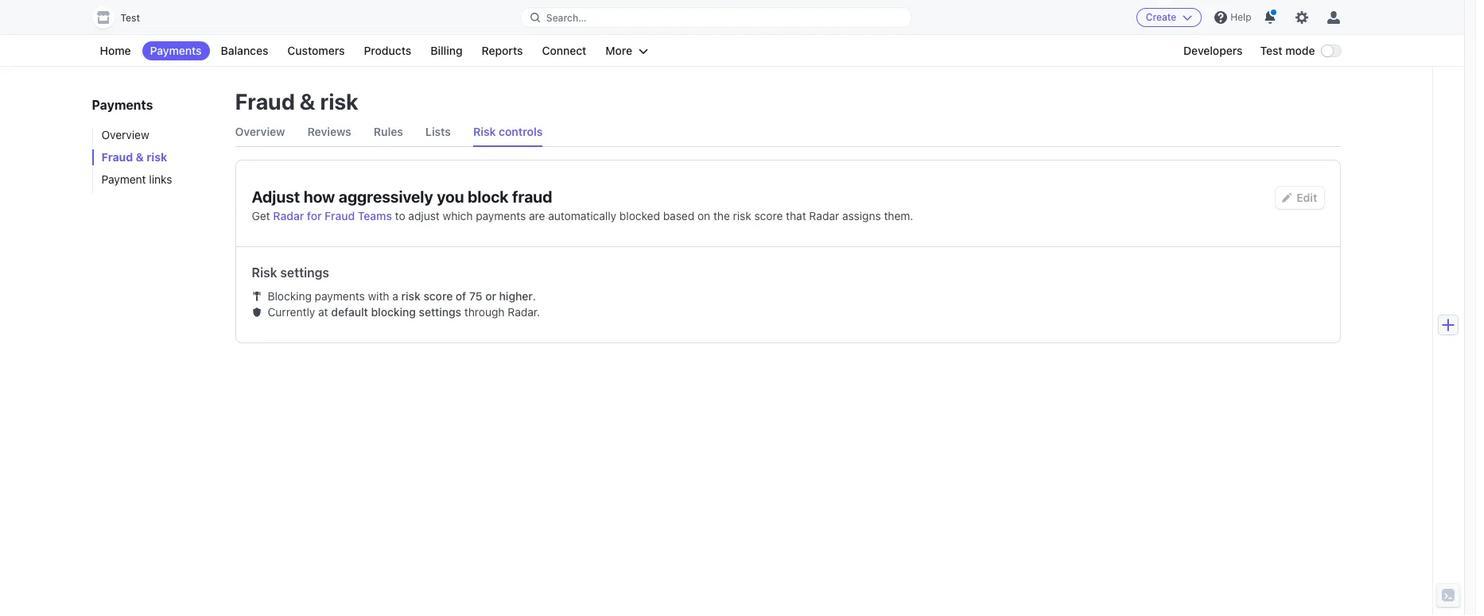 Task type: vqa. For each thing, say whether or not it's contained in the screenshot.
start
no



Task type: describe. For each thing, give the bounding box(es) containing it.
billing link
[[423, 41, 471, 60]]

currently at default blocking settings through radar.
[[268, 305, 540, 319]]

customers link
[[280, 41, 353, 60]]

you
[[437, 188, 464, 206]]

radar.
[[508, 305, 540, 319]]

overview for fraud & risk
[[235, 125, 285, 138]]

currently
[[268, 305, 315, 319]]

risk controls
[[473, 125, 543, 138]]

connect link
[[534, 41, 594, 60]]

a
[[392, 290, 398, 303]]

billing
[[431, 44, 463, 57]]

test for test
[[121, 12, 140, 24]]

1 horizontal spatial fraud & risk
[[235, 88, 358, 115]]

adjust
[[408, 209, 440, 223]]

adjust how aggressively you block fraud get radar for fraud teams to adjust which payments are automatically blocked based on the risk score that radar assigns them.
[[252, 188, 913, 223]]

reviews link
[[307, 118, 351, 146]]

mode
[[1286, 44, 1315, 57]]

balances link
[[213, 41, 276, 60]]

radar for fraud teams link
[[273, 209, 392, 223]]

based
[[663, 209, 695, 223]]

1 radar from the left
[[273, 209, 304, 223]]

notifications image
[[1264, 11, 1277, 24]]

1 vertical spatial payments
[[92, 98, 153, 112]]

that
[[786, 209, 806, 223]]

products
[[364, 44, 411, 57]]

payments inside adjust how aggressively you block fraud get radar for fraud teams to adjust which payments are automatically blocked based on the risk score that radar assigns them.
[[476, 209, 526, 223]]

edit
[[1297, 191, 1318, 204]]

how
[[304, 188, 335, 206]]

0 vertical spatial payments
[[150, 44, 202, 57]]

payment links link
[[92, 172, 219, 188]]

at
[[318, 305, 328, 319]]

edit button
[[1276, 187, 1324, 209]]

1 horizontal spatial &
[[300, 88, 316, 115]]

test for test mode
[[1260, 44, 1283, 57]]

developers link
[[1176, 41, 1251, 60]]

balances
[[221, 44, 268, 57]]

overview for payments
[[101, 128, 149, 142]]

risk right a
[[401, 290, 421, 303]]

Search… search field
[[521, 8, 912, 27]]

0 vertical spatial settings
[[280, 266, 329, 280]]

default
[[331, 305, 368, 319]]

home link
[[92, 41, 139, 60]]

0 horizontal spatial score
[[424, 290, 453, 303]]

help
[[1231, 11, 1252, 23]]

tab list containing overview
[[235, 118, 1341, 147]]

lists
[[425, 125, 451, 138]]

payments link
[[142, 41, 210, 60]]

risk settings
[[252, 266, 329, 280]]

controls
[[499, 125, 543, 138]]

teams
[[358, 209, 392, 223]]

.
[[533, 290, 536, 303]]

on
[[698, 209, 710, 223]]

overview link for payments
[[92, 127, 219, 143]]

blocking
[[371, 305, 416, 319]]

or
[[485, 290, 496, 303]]

blocked
[[620, 209, 660, 223]]

blocking payments with a risk score of 75 or higher .
[[268, 290, 536, 303]]

aggressively
[[339, 188, 433, 206]]

connect
[[542, 44, 587, 57]]

customers
[[287, 44, 345, 57]]



Task type: locate. For each thing, give the bounding box(es) containing it.
2 vertical spatial fraud
[[325, 209, 355, 223]]

risk left controls
[[473, 125, 496, 138]]

of
[[456, 290, 466, 303]]

test mode
[[1260, 44, 1315, 57]]

through
[[464, 305, 505, 319]]

are
[[529, 209, 545, 223]]

risk up reviews
[[320, 88, 358, 115]]

for
[[307, 209, 322, 223]]

test up home at the top left of page
[[121, 12, 140, 24]]

more
[[606, 44, 632, 57]]

1 vertical spatial risk
[[252, 266, 277, 280]]

1 vertical spatial fraud & risk
[[101, 150, 167, 164]]

fraud & risk link
[[92, 150, 219, 165]]

payments down home link
[[92, 98, 153, 112]]

0 horizontal spatial fraud
[[101, 150, 133, 164]]

overview link up the fraud & risk link
[[92, 127, 219, 143]]

2 radar from the left
[[809, 209, 839, 223]]

test left "mode"
[[1260, 44, 1283, 57]]

get
[[252, 209, 270, 223]]

0 horizontal spatial overview
[[101, 128, 149, 142]]

reports
[[482, 44, 523, 57]]

fraud inside adjust how aggressively you block fraud get radar for fraud teams to adjust which payments are automatically blocked based on the risk score that radar assigns them.
[[325, 209, 355, 223]]

links
[[149, 173, 172, 186]]

risk for risk controls
[[473, 125, 496, 138]]

tab list
[[235, 118, 1341, 147]]

risk inside adjust how aggressively you block fraud get radar for fraud teams to adjust which payments are automatically blocked based on the risk score that radar assigns them.
[[733, 209, 751, 223]]

risk for risk settings
[[252, 266, 277, 280]]

risk controls link
[[473, 118, 543, 146]]

fraud up payment at the left top
[[101, 150, 133, 164]]

risk up links
[[147, 150, 167, 164]]

1 vertical spatial &
[[136, 150, 144, 164]]

help button
[[1209, 5, 1258, 30]]

risk right the the
[[733, 209, 751, 223]]

overview link
[[235, 118, 285, 146], [92, 127, 219, 143]]

lists link
[[425, 118, 451, 146]]

payments right home at the top left of page
[[150, 44, 202, 57]]

to
[[395, 209, 405, 223]]

score left of in the left top of the page
[[424, 290, 453, 303]]

radar down adjust
[[273, 209, 304, 223]]

risk
[[320, 88, 358, 115], [147, 150, 167, 164], [733, 209, 751, 223], [401, 290, 421, 303]]

test
[[121, 12, 140, 24], [1260, 44, 1283, 57]]

1 horizontal spatial score
[[754, 209, 783, 223]]

home
[[100, 44, 131, 57]]

products link
[[356, 41, 419, 60]]

fraud
[[235, 88, 295, 115], [101, 150, 133, 164], [325, 209, 355, 223]]

1 horizontal spatial overview link
[[235, 118, 285, 146]]

& up payment links
[[136, 150, 144, 164]]

& up reviews
[[300, 88, 316, 115]]

which
[[443, 209, 473, 223]]

0 vertical spatial score
[[754, 209, 783, 223]]

fraud & risk up payment links
[[101, 150, 167, 164]]

adjust
[[252, 188, 300, 206]]

payments
[[476, 209, 526, 223], [315, 290, 365, 303]]

payments
[[150, 44, 202, 57], [92, 98, 153, 112]]

them.
[[884, 209, 913, 223]]

overview link for fraud & risk
[[235, 118, 285, 146]]

settings up blocking
[[280, 266, 329, 280]]

0 horizontal spatial payments
[[315, 290, 365, 303]]

overview up adjust
[[235, 125, 285, 138]]

payment
[[101, 173, 146, 186]]

fraud & risk inside the fraud & risk link
[[101, 150, 167, 164]]

score
[[754, 209, 783, 223], [424, 290, 453, 303]]

1 vertical spatial payments
[[315, 290, 365, 303]]

assigns
[[842, 209, 881, 223]]

0 vertical spatial fraud & risk
[[235, 88, 358, 115]]

automatically
[[548, 209, 617, 223]]

0 horizontal spatial settings
[[280, 266, 329, 280]]

0 horizontal spatial radar
[[273, 209, 304, 223]]

payment links
[[101, 173, 172, 186]]

test button
[[92, 6, 156, 29]]

fraud
[[512, 188, 552, 206]]

reports link
[[474, 41, 531, 60]]

overview
[[235, 125, 285, 138], [101, 128, 149, 142]]

risk
[[473, 125, 496, 138], [252, 266, 277, 280]]

risk inside tab list
[[473, 125, 496, 138]]

rules
[[374, 125, 403, 138]]

0 vertical spatial &
[[300, 88, 316, 115]]

rules link
[[374, 118, 403, 146]]

0 horizontal spatial test
[[121, 12, 140, 24]]

reviews
[[307, 125, 351, 138]]

test inside button
[[121, 12, 140, 24]]

settings down of in the left top of the page
[[419, 305, 461, 319]]

blocking
[[268, 290, 312, 303]]

fraud & risk up reviews
[[235, 88, 358, 115]]

1 horizontal spatial fraud
[[235, 88, 295, 115]]

1 vertical spatial settings
[[419, 305, 461, 319]]

score left that
[[754, 209, 783, 223]]

block
[[468, 188, 509, 206]]

1 horizontal spatial settings
[[419, 305, 461, 319]]

1 horizontal spatial overview
[[235, 125, 285, 138]]

overview inside tab list
[[235, 125, 285, 138]]

overview link up adjust
[[235, 118, 285, 146]]

0 vertical spatial risk
[[473, 125, 496, 138]]

1 horizontal spatial payments
[[476, 209, 526, 223]]

0 vertical spatial test
[[121, 12, 140, 24]]

fraud down balances link
[[235, 88, 295, 115]]

overview up the fraud & risk link
[[101, 128, 149, 142]]

search…
[[546, 12, 587, 23]]

1 horizontal spatial test
[[1260, 44, 1283, 57]]

fraud & risk
[[235, 88, 358, 115], [101, 150, 167, 164]]

radar right that
[[809, 209, 839, 223]]

payments down "block"
[[476, 209, 526, 223]]

0 vertical spatial fraud
[[235, 88, 295, 115]]

fraud right for
[[325, 209, 355, 223]]

developers
[[1184, 44, 1243, 57]]

0 horizontal spatial fraud & risk
[[101, 150, 167, 164]]

&
[[300, 88, 316, 115], [136, 150, 144, 164]]

2 horizontal spatial fraud
[[325, 209, 355, 223]]

create
[[1146, 11, 1177, 23]]

risk up blocking
[[252, 266, 277, 280]]

score inside adjust how aggressively you block fraud get radar for fraud teams to adjust which payments are automatically blocked based on the risk score that radar assigns them.
[[754, 209, 783, 223]]

create button
[[1136, 8, 1202, 27]]

0 horizontal spatial overview link
[[92, 127, 219, 143]]

1 vertical spatial test
[[1260, 44, 1283, 57]]

1 horizontal spatial radar
[[809, 209, 839, 223]]

1 horizontal spatial risk
[[473, 125, 496, 138]]

settings
[[280, 266, 329, 280], [419, 305, 461, 319]]

0 horizontal spatial risk
[[252, 266, 277, 280]]

1 vertical spatial score
[[424, 290, 453, 303]]

higher
[[499, 290, 533, 303]]

radar
[[273, 209, 304, 223], [809, 209, 839, 223]]

Search… text field
[[521, 8, 912, 27]]

with
[[368, 290, 389, 303]]

0 vertical spatial payments
[[476, 209, 526, 223]]

payments up default
[[315, 290, 365, 303]]

the
[[713, 209, 730, 223]]

0 horizontal spatial &
[[136, 150, 144, 164]]

more button
[[598, 41, 656, 60]]

75
[[469, 290, 482, 303]]

1 vertical spatial fraud
[[101, 150, 133, 164]]



